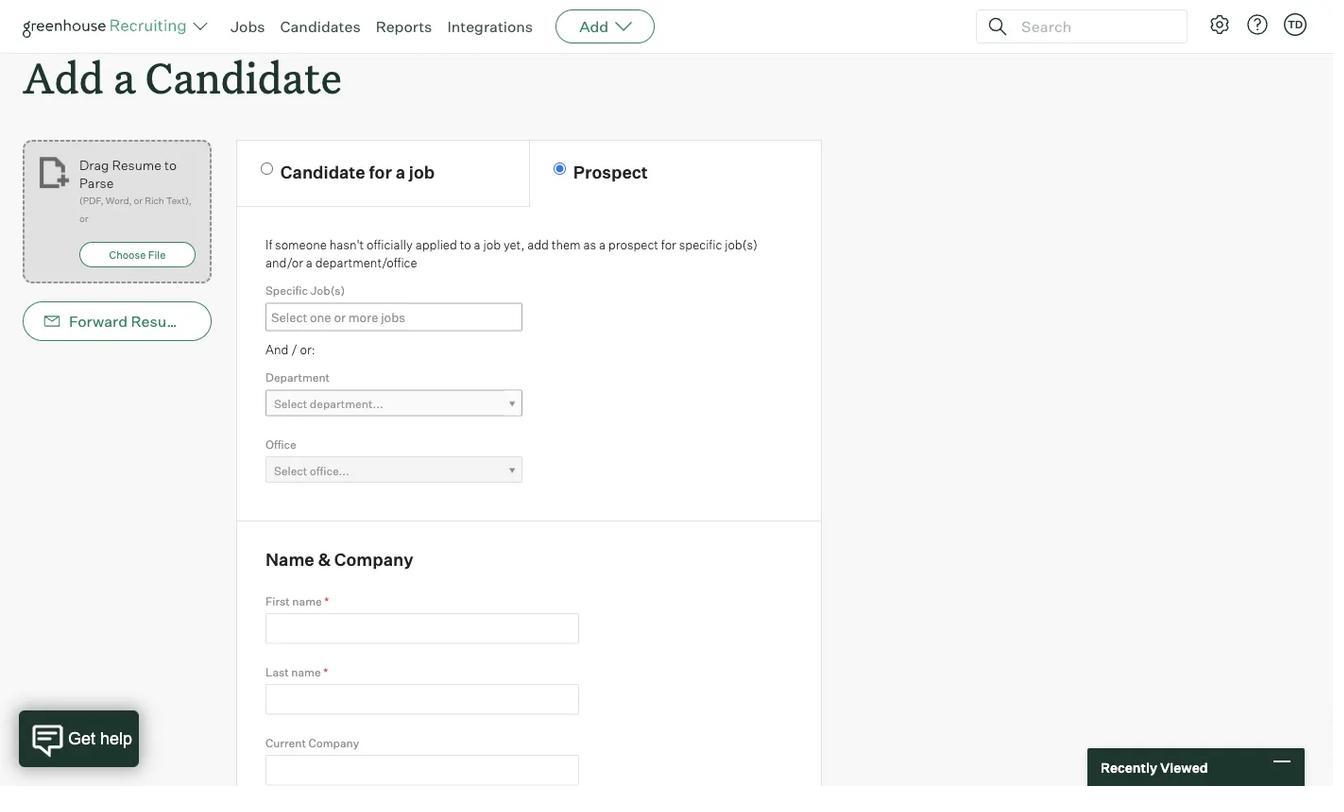 Task type: vqa. For each thing, say whether or not it's contained in the screenshot.
'Month' on the left bottom
no



Task type: locate. For each thing, give the bounding box(es) containing it.
someone
[[275, 237, 327, 252]]

1 vertical spatial company
[[308, 736, 359, 750]]

1 vertical spatial for
[[661, 237, 676, 252]]

text),
[[166, 195, 192, 207]]

resume left via
[[131, 312, 189, 331]]

to right the applied
[[460, 237, 471, 252]]

for inside if someone hasn't officially applied to a job yet, add them as a prospect for specific job(s) and/or a department/office
[[661, 237, 676, 252]]

1 vertical spatial candidate
[[281, 161, 365, 183]]

0 vertical spatial or
[[134, 195, 143, 207]]

or down the (pdf,
[[79, 213, 88, 225]]

candidates link
[[280, 17, 361, 36]]

if someone hasn't officially applied to a job yet, add them as a prospect for specific job(s) and/or a department/office
[[266, 237, 758, 270]]

jobs link
[[231, 17, 265, 36]]

email
[[216, 312, 255, 331]]

specific
[[679, 237, 722, 252]]

drag resume to parse (pdf, word, or rich text), or
[[79, 157, 192, 225]]

0 vertical spatial *
[[324, 594, 329, 608]]

name right last
[[291, 665, 321, 679]]

select down office
[[274, 464, 307, 478]]

1 select from the top
[[274, 397, 307, 411]]

add button
[[556, 9, 655, 43]]

a down someone
[[306, 255, 313, 270]]

resume for forward
[[131, 312, 189, 331]]

1 horizontal spatial job
[[483, 237, 501, 252]]

0 horizontal spatial to
[[164, 157, 177, 173]]

current
[[266, 736, 306, 750]]

for up the officially at the top of page
[[369, 161, 392, 183]]

1 vertical spatial job
[[483, 237, 501, 252]]

None text field
[[266, 305, 533, 329], [266, 684, 579, 715], [266, 755, 579, 786], [266, 305, 533, 329], [266, 684, 579, 715], [266, 755, 579, 786]]

company right current
[[308, 736, 359, 750]]

/
[[291, 342, 297, 357]]

1 vertical spatial or
[[79, 213, 88, 225]]

job up the applied
[[409, 161, 435, 183]]

job(s)
[[725, 237, 758, 252]]

for
[[369, 161, 392, 183], [661, 237, 676, 252]]

0 horizontal spatial for
[[369, 161, 392, 183]]

1 vertical spatial to
[[460, 237, 471, 252]]

or left 'rich'
[[134, 195, 143, 207]]

first
[[266, 594, 290, 608]]

resume
[[112, 157, 161, 173], [131, 312, 189, 331]]

a
[[113, 49, 135, 105], [396, 161, 405, 183], [474, 237, 481, 252], [599, 237, 606, 252], [306, 255, 313, 270]]

1 vertical spatial select
[[274, 464, 307, 478]]

* down &
[[324, 594, 329, 608]]

resume inside 'button'
[[131, 312, 189, 331]]

candidate right candidate for a job radio
[[281, 161, 365, 183]]

td
[[1288, 18, 1303, 31]]

1 vertical spatial resume
[[131, 312, 189, 331]]

select down department
[[274, 397, 307, 411]]

candidate down jobs 'link'
[[145, 49, 342, 105]]

0 vertical spatial resume
[[112, 157, 161, 173]]

company
[[334, 549, 413, 570], [308, 736, 359, 750]]

1 horizontal spatial to
[[460, 237, 471, 252]]

1 horizontal spatial add
[[579, 17, 609, 36]]

or
[[134, 195, 143, 207], [79, 213, 88, 225]]

1 vertical spatial add
[[23, 49, 104, 105]]

and/or
[[266, 255, 303, 270]]

a left yet,
[[474, 237, 481, 252]]

applied
[[415, 237, 457, 252]]

select office... link
[[266, 457, 523, 484]]

0 vertical spatial job
[[409, 161, 435, 183]]

*
[[324, 594, 329, 608], [323, 665, 328, 679]]

for left specific
[[661, 237, 676, 252]]

to
[[164, 157, 177, 173], [460, 237, 471, 252]]

name
[[292, 594, 322, 608], [291, 665, 321, 679]]

td button
[[1280, 9, 1311, 40]]

resume up 'rich'
[[112, 157, 161, 173]]

job
[[409, 161, 435, 183], [483, 237, 501, 252]]

2 select from the top
[[274, 464, 307, 478]]

candidate
[[145, 49, 342, 105], [281, 161, 365, 183]]

forward
[[69, 312, 128, 331]]

forward resume via email button
[[23, 302, 255, 341]]

select
[[274, 397, 307, 411], [274, 464, 307, 478]]

Prospect radio
[[554, 163, 566, 175]]

recently viewed
[[1101, 759, 1208, 776]]

recently
[[1101, 759, 1158, 776]]

add
[[579, 17, 609, 36], [23, 49, 104, 105]]

0 vertical spatial add
[[579, 17, 609, 36]]

0 vertical spatial name
[[292, 594, 322, 608]]

name right first
[[292, 594, 322, 608]]

a up the officially at the top of page
[[396, 161, 405, 183]]

job(s)
[[310, 284, 345, 298]]

1 horizontal spatial for
[[661, 237, 676, 252]]

resume inside drag resume to parse (pdf, word, or rich text), or
[[112, 157, 161, 173]]

and
[[266, 342, 289, 357]]

integrations
[[447, 17, 533, 36]]

1 vertical spatial *
[[323, 665, 328, 679]]

parse
[[79, 175, 114, 191]]

add inside popup button
[[579, 17, 609, 36]]

* for first name *
[[324, 594, 329, 608]]

* right last
[[323, 665, 328, 679]]

officially
[[367, 237, 413, 252]]

None text field
[[266, 613, 579, 644]]

choose file
[[109, 248, 166, 261]]

0 vertical spatial for
[[369, 161, 392, 183]]

0 horizontal spatial add
[[23, 49, 104, 105]]

configure image
[[1209, 13, 1231, 36]]

to up text),
[[164, 157, 177, 173]]

specific job(s)
[[266, 284, 345, 298]]

drag
[[79, 157, 109, 173]]

prospect
[[573, 161, 648, 183]]

or:
[[300, 342, 315, 357]]

1 vertical spatial name
[[291, 665, 321, 679]]

hasn't
[[330, 237, 364, 252]]

last name *
[[266, 665, 328, 679]]

last
[[266, 665, 289, 679]]

add
[[527, 237, 549, 252]]

0 horizontal spatial job
[[409, 161, 435, 183]]

1 horizontal spatial or
[[134, 195, 143, 207]]

add for add a candidate
[[23, 49, 104, 105]]

0 vertical spatial to
[[164, 157, 177, 173]]

name
[[266, 549, 314, 570]]

viewed
[[1160, 759, 1208, 776]]

company right &
[[334, 549, 413, 570]]

0 vertical spatial select
[[274, 397, 307, 411]]

select department... link
[[266, 390, 523, 417]]

job left yet,
[[483, 237, 501, 252]]



Task type: describe. For each thing, give the bounding box(es) containing it.
and / or:
[[266, 342, 315, 357]]

if
[[266, 237, 272, 252]]

specific
[[266, 284, 308, 298]]

forward resume via email
[[69, 312, 255, 331]]

greenhouse recruiting image
[[23, 15, 193, 38]]

choose
[[109, 248, 146, 261]]

0 horizontal spatial or
[[79, 213, 88, 225]]

td button
[[1284, 13, 1307, 36]]

resume for drag
[[112, 157, 161, 173]]

first name *
[[266, 594, 329, 608]]

candidates
[[280, 17, 361, 36]]

prospect
[[608, 237, 659, 252]]

current company
[[266, 736, 359, 750]]

yet,
[[504, 237, 525, 252]]

select for select department...
[[274, 397, 307, 411]]

word,
[[106, 195, 132, 207]]

candidate for a job
[[281, 161, 435, 183]]

to inside drag resume to parse (pdf, word, or rich text), or
[[164, 157, 177, 173]]

name & company
[[266, 549, 413, 570]]

add for add
[[579, 17, 609, 36]]

jobs
[[231, 17, 265, 36]]

a down the greenhouse recruiting 'image'
[[113, 49, 135, 105]]

Search text field
[[1017, 13, 1170, 40]]

rich
[[145, 195, 164, 207]]

reports link
[[376, 17, 432, 36]]

select department...
[[274, 397, 383, 411]]

office...
[[310, 464, 349, 478]]

file
[[148, 248, 166, 261]]

department/office
[[315, 255, 417, 270]]

add a candidate
[[23, 49, 342, 105]]

select for select office...
[[274, 464, 307, 478]]

department
[[266, 371, 330, 385]]

Candidate for a job radio
[[261, 163, 273, 175]]

reports
[[376, 17, 432, 36]]

0 vertical spatial company
[[334, 549, 413, 570]]

select office...
[[274, 464, 349, 478]]

via
[[192, 312, 212, 331]]

job inside if someone hasn't officially applied to a job yet, add them as a prospect for specific job(s) and/or a department/office
[[483, 237, 501, 252]]

* for last name *
[[323, 665, 328, 679]]

department...
[[310, 397, 383, 411]]

to inside if someone hasn't officially applied to a job yet, add them as a prospect for specific job(s) and/or a department/office
[[460, 237, 471, 252]]

office
[[266, 437, 296, 451]]

name for first
[[292, 594, 322, 608]]

name for last
[[291, 665, 321, 679]]

integrations link
[[447, 17, 533, 36]]

a right the as
[[599, 237, 606, 252]]

0 vertical spatial candidate
[[145, 49, 342, 105]]

(pdf,
[[79, 195, 104, 207]]

them
[[552, 237, 581, 252]]

&
[[318, 549, 331, 570]]

as
[[583, 237, 596, 252]]



